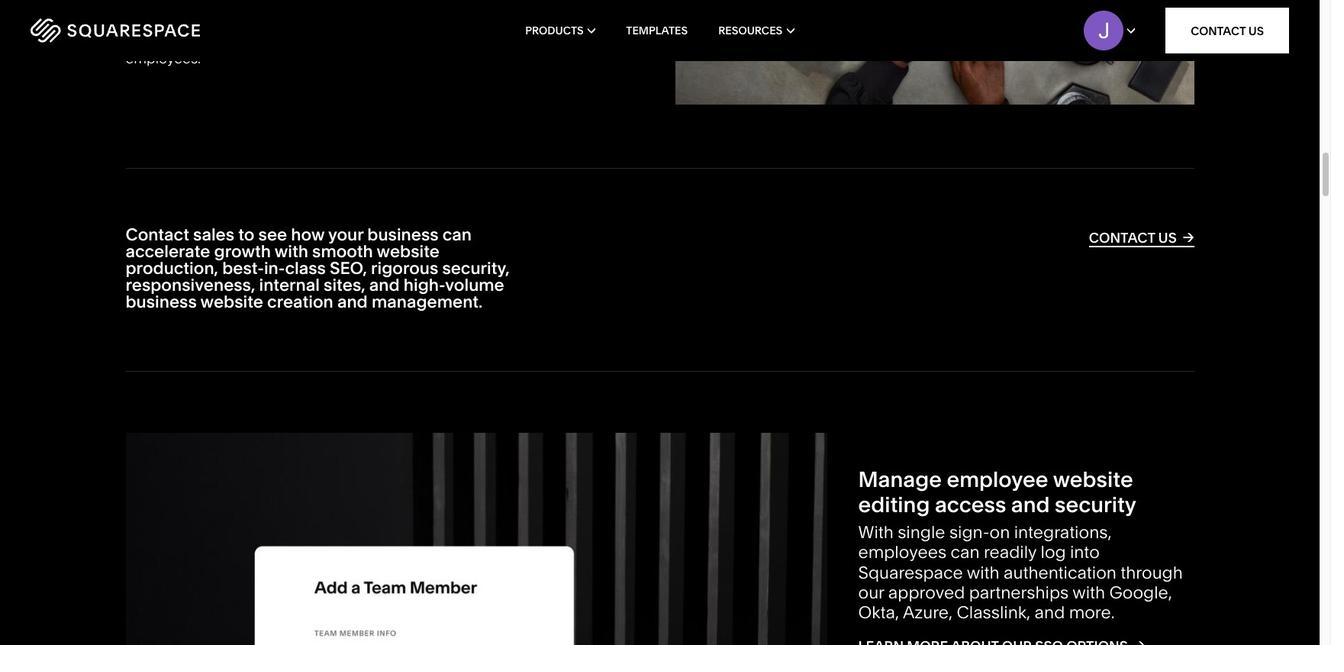 Task type: locate. For each thing, give the bounding box(es) containing it.
contact
[[1191, 23, 1246, 38], [126, 225, 189, 245], [1089, 229, 1155, 247]]

0 horizontal spatial website
[[200, 292, 263, 312]]

editing
[[859, 492, 930, 518]]

2 horizontal spatial website
[[1053, 466, 1133, 492]]

classlink,
[[957, 603, 1031, 623]]

squarespace logo link
[[31, 18, 282, 43]]

0 vertical spatial us
[[1249, 23, 1264, 38]]

can inside manage employee website editing access and security with single sign-on integrations, employees can readily log into squarespace with authentication through our approved partnerships with google, okta, azure, classlink, and more.
[[951, 542, 980, 563]]

1 vertical spatial can
[[951, 542, 980, 563]]

templates link
[[626, 0, 688, 61]]

rigorous
[[371, 258, 438, 279]]

sites,
[[324, 275, 365, 296]]

website
[[377, 241, 440, 262], [200, 292, 263, 312], [1053, 466, 1133, 492]]

1 horizontal spatial website
[[377, 241, 440, 262]]

best-
[[222, 258, 264, 279]]

1 horizontal spatial can
[[951, 542, 980, 563]]

us
[[1249, 23, 1264, 38], [1159, 229, 1177, 247]]

can left on
[[951, 542, 980, 563]]

0 vertical spatial can
[[443, 225, 472, 245]]

manage
[[859, 466, 942, 492]]

0 horizontal spatial can
[[443, 225, 472, 245]]

0 horizontal spatial business
[[126, 292, 197, 312]]

us inside contact us →
[[1159, 229, 1177, 247]]

us for contact us
[[1249, 23, 1264, 38]]

can
[[443, 225, 472, 245], [951, 542, 980, 563]]

squarespace
[[859, 562, 963, 583]]

production,
[[126, 258, 218, 279]]

can up security,
[[443, 225, 472, 245]]

business up the rigorous
[[367, 225, 439, 245]]

seo,
[[330, 258, 367, 279]]

squarespace logo image
[[31, 18, 200, 43]]

responsiveness,
[[126, 275, 255, 296]]

1 horizontal spatial contact
[[1089, 229, 1155, 247]]

1 vertical spatial website
[[200, 292, 263, 312]]

0 horizontal spatial contact
[[126, 225, 189, 245]]

and
[[369, 275, 400, 296], [337, 292, 368, 312], [1011, 492, 1050, 518], [1035, 603, 1065, 623]]

contact us
[[1191, 23, 1264, 38]]

smooth
[[312, 241, 373, 262]]

products button
[[525, 0, 596, 61]]

0 horizontal spatial with
[[275, 241, 308, 262]]

products
[[525, 24, 584, 37]]

security
[[1055, 492, 1137, 518]]

see
[[258, 225, 287, 245]]

access
[[935, 492, 1006, 518]]

and down authentication
[[1035, 603, 1065, 623]]

website up high-
[[377, 241, 440, 262]]

contact inside the contact sales to see how your business can accelerate growth with smooth website production, best-in-class seo, rigorous security, responsiveness, internal sites, and high-volume business website creation and management.
[[126, 225, 189, 245]]

website down best-
[[200, 292, 263, 312]]

more.
[[1069, 603, 1115, 623]]

1 horizontal spatial business
[[367, 225, 439, 245]]

how
[[291, 225, 325, 245]]

with
[[275, 241, 308, 262], [967, 562, 1000, 583], [1073, 582, 1106, 603]]

0 horizontal spatial us
[[1159, 229, 1177, 247]]

authentication
[[1004, 562, 1117, 583]]

2 vertical spatial website
[[1053, 466, 1133, 492]]

website up "integrations,"
[[1053, 466, 1133, 492]]

1 horizontal spatial us
[[1249, 23, 1264, 38]]

okta,
[[859, 603, 899, 623]]

0 vertical spatial business
[[367, 225, 439, 245]]

business down production,
[[126, 292, 197, 312]]

us for contact us →
[[1159, 229, 1177, 247]]

2 horizontal spatial contact
[[1191, 23, 1246, 38]]

readily
[[984, 542, 1037, 563]]

volume
[[445, 275, 504, 296]]

employee
[[947, 466, 1049, 492]]

business
[[367, 225, 439, 245], [126, 292, 197, 312]]

templates
[[626, 24, 688, 37]]

1 vertical spatial us
[[1159, 229, 1177, 247]]



Task type: vqa. For each thing, say whether or not it's contained in the screenshot.
&
no



Task type: describe. For each thing, give the bounding box(es) containing it.
and up "integrations,"
[[1011, 492, 1050, 518]]

our
[[859, 582, 884, 603]]

sign-
[[950, 522, 990, 543]]

growth
[[214, 241, 271, 262]]

security,
[[442, 258, 510, 279]]

0 vertical spatial website
[[377, 241, 440, 262]]

contact for contact us
[[1191, 23, 1246, 38]]

class
[[285, 258, 326, 279]]

through
[[1121, 562, 1183, 583]]

management.
[[372, 292, 483, 312]]

manage employee website editing access and security with single sign-on integrations, employees can readily log into squarespace with authentication through our approved partnerships with google, okta, azure, classlink, and more.
[[859, 466, 1183, 623]]

high-
[[404, 275, 445, 296]]

and right seo,
[[369, 275, 400, 296]]

resources
[[719, 24, 783, 37]]

website inside manage employee website editing access and security with single sign-on integrations, employees can readily log into squarespace with authentication through our approved partnerships with google, okta, azure, classlink, and more.
[[1053, 466, 1133, 492]]

partnerships
[[969, 582, 1069, 603]]

1 vertical spatial business
[[126, 292, 197, 312]]

creation
[[267, 292, 333, 312]]

in-
[[264, 258, 285, 279]]

into
[[1070, 542, 1100, 563]]

and down seo,
[[337, 292, 368, 312]]

contact for contact sales to see how your business can accelerate growth with smooth website production, best-in-class seo, rigorous security, responsiveness, internal sites, and high-volume business website creation and management.
[[126, 225, 189, 245]]

log
[[1041, 542, 1066, 563]]

to
[[238, 225, 255, 245]]

approved
[[889, 582, 965, 603]]

contact us →
[[1089, 228, 1194, 247]]

sales
[[193, 225, 234, 245]]

accelerate
[[126, 241, 210, 262]]

single
[[898, 522, 946, 543]]

contact us link
[[1166, 8, 1289, 53]]

internal
[[259, 275, 320, 296]]

on
[[990, 522, 1010, 543]]

1 horizontal spatial with
[[967, 562, 1000, 583]]

integrations,
[[1014, 522, 1112, 543]]

2 horizontal spatial with
[[1073, 582, 1106, 603]]

→
[[1183, 228, 1194, 246]]

resources button
[[719, 0, 795, 61]]

can inside the contact sales to see how your business can accelerate growth with smooth website production, best-in-class seo, rigorous security, responsiveness, internal sites, and high-volume business website creation and management.
[[443, 225, 472, 245]]

azure,
[[903, 603, 953, 623]]

with
[[859, 522, 894, 543]]

google,
[[1110, 582, 1173, 603]]

employees
[[859, 542, 947, 563]]

your
[[328, 225, 364, 245]]

contact sales to see how your business can accelerate growth with smooth website production, best-in-class seo, rigorous security, responsiveness, internal sites, and high-volume business website creation and management.
[[126, 225, 510, 312]]

contact inside contact us →
[[1089, 229, 1155, 247]]

with inside the contact sales to see how your business can accelerate growth with smooth website production, best-in-class seo, rigorous security, responsiveness, internal sites, and high-volume business website creation and management.
[[275, 241, 308, 262]]



